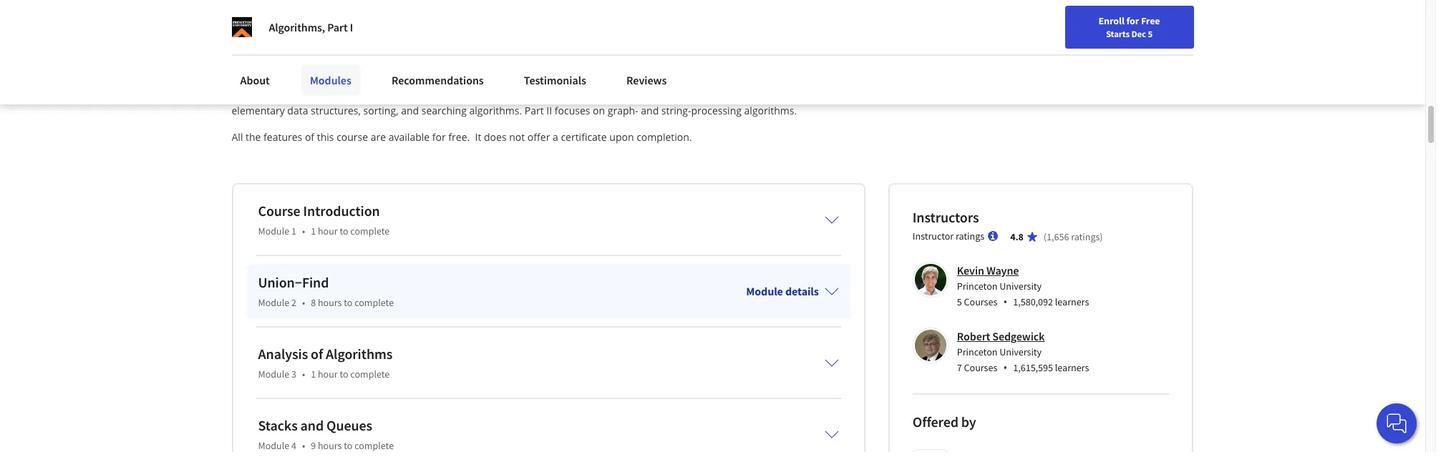 Task type: describe. For each thing, give the bounding box(es) containing it.
free.
[[449, 130, 470, 144]]

princeton for robert
[[957, 346, 998, 359]]

reviews
[[627, 73, 667, 87]]

with
[[284, 89, 304, 102]]

0 horizontal spatial structures,
[[232, 89, 282, 102]]

1 horizontal spatial are
[[371, 130, 386, 144]]

implementations.
[[629, 89, 711, 102]]

instructor
[[913, 230, 954, 243]]

instructor ratings
[[913, 230, 985, 243]]

features
[[264, 130, 302, 144]]

of inside 'this course covers the essential information that every serious programmer needs to know about algorithms and data structures, with emphasis on applications and scientific performance analysis of java implementations. part i covers elementary data structures, sorting, and searching algorithms. part ii focuses on graph- and string-processing algorithms.'
[[595, 89, 604, 102]]

module details
[[746, 284, 819, 299]]

2
[[291, 296, 296, 309]]

1 horizontal spatial data
[[763, 74, 784, 87]]

and right algorithms
[[742, 74, 760, 87]]

algorithms, part i
[[269, 20, 353, 34]]

does
[[484, 130, 507, 144]]

1 vertical spatial structures,
[[311, 104, 361, 117]]

0 vertical spatial part
[[327, 20, 348, 34]]

hours
[[318, 296, 342, 309]]

offer
[[528, 130, 550, 144]]

emphasis
[[307, 89, 352, 102]]

1 horizontal spatial ratings
[[1071, 231, 1100, 243]]

modules
[[341, 30, 415, 56]]

by
[[962, 413, 977, 431]]

every
[[461, 74, 487, 87]]

certificate
[[561, 130, 607, 144]]

offered by
[[913, 413, 977, 431]]

• inside robert sedgewick princeton university 7 courses • 1,615,595 learners
[[1004, 360, 1008, 376]]

this course covers the essential information that every serious programmer needs to know about algorithms and data structures, with emphasis on applications and scientific performance analysis of java implementations. part i covers elementary data structures, sorting, and searching algorithms. part ii focuses on graph- and string-processing algorithms.
[[232, 74, 797, 117]]

completion.
[[637, 130, 692, 144]]

there
[[232, 30, 281, 56]]

english button
[[1125, 0, 1212, 47]]

programmer
[[526, 74, 586, 87]]

)
[[1100, 231, 1103, 243]]

find your new career
[[987, 16, 1077, 29]]

2 algorithms. from the left
[[744, 104, 797, 117]]

scientific
[[449, 89, 489, 102]]

kevin wayne image
[[915, 264, 947, 296]]

1 vertical spatial this
[[317, 130, 334, 144]]

applications
[[369, 89, 426, 102]]

8
[[311, 296, 316, 309]]

1 vertical spatial on
[[593, 104, 605, 117]]

that
[[440, 74, 459, 87]]

information
[[382, 74, 437, 87]]

course
[[258, 202, 301, 220]]

know
[[632, 74, 657, 87]]

in
[[419, 30, 435, 56]]

0 horizontal spatial are
[[285, 30, 313, 56]]

string-
[[662, 104, 691, 117]]

reviews link
[[618, 64, 676, 96]]

needs
[[589, 74, 617, 87]]

robert
[[957, 329, 991, 344]]

kevin wayne princeton university 5 courses • 1,580,092 learners
[[957, 264, 1089, 310]]

analysis
[[555, 89, 592, 102]]

wayne
[[987, 264, 1019, 278]]

university for sedgewick
[[1000, 346, 1042, 359]]

free
[[1141, 14, 1161, 27]]

5 inside enroll for free starts dec 5
[[1148, 28, 1153, 39]]

new
[[1028, 16, 1047, 29]]

union−find
[[258, 274, 329, 291]]

searching
[[422, 104, 467, 117]]

dec
[[1132, 28, 1147, 39]]

robert sedgewick image
[[915, 330, 947, 362]]

instructors
[[913, 208, 979, 226]]

robert sedgewick princeton university 7 courses • 1,615,595 learners
[[957, 329, 1089, 376]]

algorithms
[[690, 74, 740, 87]]

1 down course
[[291, 225, 296, 238]]

1,580,092
[[1014, 296, 1053, 309]]

1 horizontal spatial part
[[525, 104, 544, 117]]

your
[[1007, 16, 1026, 29]]

recommendations
[[392, 73, 484, 87]]

ii
[[547, 104, 552, 117]]

available
[[389, 130, 430, 144]]

offered
[[913, 413, 959, 431]]

this
[[232, 74, 251, 87]]

all
[[232, 130, 243, 144]]

1 vertical spatial of
[[305, 130, 314, 144]]

module inside course introduction module 1 • 1 hour to complete
[[258, 225, 289, 238]]

algorithms,
[[269, 20, 325, 34]]

and down applications
[[401, 104, 419, 117]]

performance
[[492, 89, 553, 102]]

1 down introduction
[[311, 225, 316, 238]]

3
[[291, 368, 296, 381]]

kevin wayne link
[[957, 264, 1019, 278]]

english
[[1151, 16, 1186, 30]]

graph-
[[608, 104, 639, 117]]

7
[[957, 362, 962, 375]]

2 horizontal spatial part
[[713, 89, 732, 102]]

• inside union−find module 2 • 8 hours to complete
[[302, 296, 305, 309]]

enroll
[[1099, 14, 1125, 27]]

course inside 'this course covers the essential information that every serious programmer needs to know about algorithms and data structures, with emphasis on applications and scientific performance analysis of java implementations. part i covers elementary data structures, sorting, and searching algorithms. part ii focuses on graph- and string-processing algorithms.'
[[253, 74, 285, 87]]

robert sedgewick link
[[957, 329, 1045, 344]]

find
[[987, 16, 1005, 29]]

of inside analysis of algorithms module 3 • 1 hour to complete
[[311, 345, 323, 363]]

to inside analysis of algorithms module 3 • 1 hour to complete
[[340, 368, 348, 381]]

13
[[317, 30, 337, 56]]

princeton university image
[[232, 17, 252, 37]]

a
[[553, 130, 558, 144]]

introduction
[[303, 202, 380, 220]]

courses for kevin
[[964, 296, 998, 309]]



Task type: vqa. For each thing, say whether or not it's contained in the screenshot.
Coursera Project Network link to the left
no



Task type: locate. For each thing, give the bounding box(es) containing it.
1 vertical spatial part
[[713, 89, 732, 102]]

to up java
[[619, 74, 629, 87]]

0 horizontal spatial ratings
[[956, 230, 985, 243]]

modules link
[[301, 64, 360, 96]]

0 vertical spatial this
[[439, 30, 471, 56]]

not
[[509, 130, 525, 144]]

hour inside analysis of algorithms module 3 • 1 hour to complete
[[318, 368, 338, 381]]

starts
[[1106, 28, 1130, 39]]

complete inside analysis of algorithms module 3 • 1 hour to complete
[[350, 368, 390, 381]]

are left 13
[[285, 30, 313, 56]]

1 algorithms. from the left
[[469, 104, 522, 117]]

0 vertical spatial princeton
[[957, 280, 998, 293]]

learners for robert sedgewick
[[1055, 362, 1089, 375]]

algorithms. up does
[[469, 104, 522, 117]]

0 horizontal spatial for
[[432, 130, 446, 144]]

focuses
[[555, 104, 590, 117]]

course down sorting,
[[337, 130, 368, 144]]

ratings right 1,656
[[1071, 231, 1100, 243]]

and inside dropdown button
[[300, 417, 324, 435]]

courses inside robert sedgewick princeton university 7 courses • 1,615,595 learners
[[964, 362, 998, 375]]

module inside union−find module 2 • 8 hours to complete
[[258, 296, 289, 309]]

part left ii
[[525, 104, 544, 117]]

•
[[302, 225, 305, 238], [1004, 294, 1008, 310], [302, 296, 305, 309], [1004, 360, 1008, 376], [302, 368, 305, 381]]

1 princeton from the top
[[957, 280, 998, 293]]

data down with
[[287, 104, 308, 117]]

the inside 'this course covers the essential information that every serious programmer needs to know about algorithms and data structures, with emphasis on applications and scientific performance analysis of java implementations. part i covers elementary data structures, sorting, and searching algorithms. part ii focuses on graph- and string-processing algorithms.'
[[320, 74, 336, 87]]

learners right '1,615,595'
[[1055, 362, 1089, 375]]

princeton inside kevin wayne princeton university 5 courses • 1,580,092 learners
[[957, 280, 998, 293]]

princeton down 'robert'
[[957, 346, 998, 359]]

to inside 'this course covers the essential information that every serious programmer needs to know about algorithms and data structures, with emphasis on applications and scientific performance analysis of java implementations. part i covers elementary data structures, sorting, and searching algorithms. part ii focuses on graph- and string-processing algorithms.'
[[619, 74, 629, 87]]

1 vertical spatial covers
[[740, 89, 771, 102]]

1 horizontal spatial structures,
[[311, 104, 361, 117]]

covers
[[287, 74, 318, 87], [740, 89, 771, 102]]

0 vertical spatial hour
[[318, 225, 338, 238]]

about
[[240, 73, 270, 87]]

0 horizontal spatial course
[[253, 74, 285, 87]]

2 learners from the top
[[1055, 362, 1089, 375]]

princeton
[[957, 280, 998, 293], [957, 346, 998, 359]]

0 horizontal spatial this
[[317, 130, 334, 144]]

course introduction module 1 • 1 hour to complete
[[258, 202, 390, 238]]

learners right 1,580,092
[[1055, 296, 1089, 309]]

course
[[475, 30, 532, 56], [253, 74, 285, 87], [337, 130, 368, 144]]

on down the essential
[[354, 89, 367, 102]]

java
[[607, 89, 626, 102]]

of right features in the top left of the page
[[305, 130, 314, 144]]

stacks and queues button
[[247, 407, 851, 453]]

1 inside analysis of algorithms module 3 • 1 hour to complete
[[311, 368, 316, 381]]

stacks and queues
[[258, 417, 372, 435]]

1 horizontal spatial the
[[320, 74, 336, 87]]

1 vertical spatial are
[[371, 130, 386, 144]]

1 vertical spatial learners
[[1055, 362, 1089, 375]]

the right all
[[246, 130, 261, 144]]

learners
[[1055, 296, 1089, 309], [1055, 362, 1089, 375]]

of down needs
[[595, 89, 604, 102]]

union−find module 2 • 8 hours to complete
[[258, 274, 394, 309]]

complete down introduction
[[350, 225, 390, 238]]

it
[[475, 130, 482, 144]]

analysis
[[258, 345, 308, 363]]

1 horizontal spatial algorithms.
[[744, 104, 797, 117]]

to
[[619, 74, 629, 87], [340, 225, 348, 238], [344, 296, 353, 309], [340, 368, 348, 381]]

complete inside union−find module 2 • 8 hours to complete
[[355, 296, 394, 309]]

there are 13 modules in this course
[[232, 30, 532, 56]]

0 vertical spatial complete
[[350, 225, 390, 238]]

analysis of algorithms module 3 • 1 hour to complete
[[258, 345, 393, 381]]

structures, up elementary
[[232, 89, 282, 102]]

1 vertical spatial hour
[[318, 368, 338, 381]]

university down the sedgewick
[[1000, 346, 1042, 359]]

1 horizontal spatial covers
[[740, 89, 771, 102]]

sorting,
[[363, 104, 399, 117]]

module inside analysis of algorithms module 3 • 1 hour to complete
[[258, 368, 289, 381]]

0 vertical spatial of
[[595, 89, 604, 102]]

part right algorithms,
[[327, 20, 348, 34]]

the up emphasis
[[320, 74, 336, 87]]

1 vertical spatial the
[[246, 130, 261, 144]]

i inside 'this course covers the essential information that every serious programmer needs to know about algorithms and data structures, with emphasis on applications and scientific performance analysis of java implementations. part i covers elementary data structures, sorting, and searching algorithms. part ii focuses on graph- and string-processing algorithms.'
[[735, 89, 738, 102]]

covers up with
[[287, 74, 318, 87]]

• left 8
[[302, 296, 305, 309]]

testimonials link
[[515, 64, 595, 96]]

1 vertical spatial course
[[253, 74, 285, 87]]

0 vertical spatial the
[[320, 74, 336, 87]]

are down sorting,
[[371, 130, 386, 144]]

0 vertical spatial for
[[1127, 14, 1140, 27]]

• left 1,580,092
[[1004, 294, 1008, 310]]

5 down kevin
[[957, 296, 962, 309]]

1 vertical spatial princeton
[[957, 346, 998, 359]]

0 horizontal spatial i
[[350, 20, 353, 34]]

2 horizontal spatial course
[[475, 30, 532, 56]]

2 princeton from the top
[[957, 346, 998, 359]]

0 vertical spatial courses
[[964, 296, 998, 309]]

details
[[786, 284, 819, 299]]

5 inside kevin wayne princeton university 5 courses • 1,580,092 learners
[[957, 296, 962, 309]]

ratings down instructors
[[956, 230, 985, 243]]

sedgewick
[[993, 329, 1045, 344]]

shopping cart: 1 item image
[[1091, 11, 1118, 34]]

for up dec
[[1127, 14, 1140, 27]]

module
[[258, 225, 289, 238], [746, 284, 783, 299], [258, 296, 289, 309], [258, 368, 289, 381]]

princeton for kevin
[[957, 280, 998, 293]]

5 right dec
[[1148, 28, 1153, 39]]

0 vertical spatial structures,
[[232, 89, 282, 102]]

structures,
[[232, 89, 282, 102], [311, 104, 361, 117]]

1 hour from the top
[[318, 225, 338, 238]]

hour inside course introduction module 1 • 1 hour to complete
[[318, 225, 338, 238]]

find your new career link
[[980, 14, 1084, 32]]

algorithms. right the processing
[[744, 104, 797, 117]]

for inside enroll for free starts dec 5
[[1127, 14, 1140, 27]]

1 vertical spatial complete
[[355, 296, 394, 309]]

courses inside kevin wayne princeton university 5 courses • 1,580,092 learners
[[964, 296, 998, 309]]

0 horizontal spatial part
[[327, 20, 348, 34]]

serious
[[489, 74, 524, 87]]

0 vertical spatial 5
[[1148, 28, 1153, 39]]

1 horizontal spatial 5
[[1148, 28, 1153, 39]]

and down 'implementations.' at the top left of page
[[641, 104, 659, 117]]

1 right 3
[[311, 368, 316, 381]]

2 university from the top
[[1000, 346, 1042, 359]]

to down introduction
[[340, 225, 348, 238]]

courses for robert
[[964, 362, 998, 375]]

data
[[763, 74, 784, 87], [287, 104, 308, 117]]

1,656
[[1047, 231, 1069, 243]]

1 horizontal spatial course
[[337, 130, 368, 144]]

2 hour from the top
[[318, 368, 338, 381]]

recommendations link
[[383, 64, 493, 96]]

module down course
[[258, 225, 289, 238]]

2 vertical spatial part
[[525, 104, 544, 117]]

courses
[[964, 296, 998, 309], [964, 362, 998, 375]]

• left '1,615,595'
[[1004, 360, 1008, 376]]

module left 3
[[258, 368, 289, 381]]

all the features of this course are available for free.  it does not offer a certificate upon completion.
[[232, 130, 692, 144]]

to down algorithms
[[340, 368, 348, 381]]

upon
[[610, 130, 634, 144]]

about
[[660, 74, 687, 87]]

are
[[285, 30, 313, 56], [371, 130, 386, 144]]

• inside analysis of algorithms module 3 • 1 hour to complete
[[302, 368, 305, 381]]

1 learners from the top
[[1055, 296, 1089, 309]]

0 vertical spatial data
[[763, 74, 784, 87]]

about link
[[232, 64, 279, 96]]

elementary
[[232, 104, 285, 117]]

complete right the hours on the left bottom
[[355, 296, 394, 309]]

• right 3
[[302, 368, 305, 381]]

part
[[327, 20, 348, 34], [713, 89, 732, 102], [525, 104, 544, 117]]

university
[[1000, 280, 1042, 293], [1000, 346, 1042, 359]]

1 horizontal spatial this
[[439, 30, 471, 56]]

of right analysis
[[311, 345, 323, 363]]

0 horizontal spatial the
[[246, 130, 261, 144]]

princeton inside robert sedgewick princeton university 7 courses • 1,615,595 learners
[[957, 346, 998, 359]]

1 vertical spatial courses
[[964, 362, 998, 375]]

1 horizontal spatial for
[[1127, 14, 1140, 27]]

this right in
[[439, 30, 471, 56]]

2 vertical spatial of
[[311, 345, 323, 363]]

for left free.
[[432, 130, 446, 144]]

course up serious
[[475, 30, 532, 56]]

1 horizontal spatial on
[[593, 104, 605, 117]]

hour
[[318, 225, 338, 238], [318, 368, 338, 381]]

0 vertical spatial are
[[285, 30, 313, 56]]

0 vertical spatial learners
[[1055, 296, 1089, 309]]

part up the processing
[[713, 89, 732, 102]]

data right algorithms
[[763, 74, 784, 87]]

structures, down emphasis
[[311, 104, 361, 117]]

career
[[1049, 16, 1077, 29]]

on left graph-
[[593, 104, 605, 117]]

hour down introduction
[[318, 225, 338, 238]]

0 horizontal spatial covers
[[287, 74, 318, 87]]

learners for kevin wayne
[[1055, 296, 1089, 309]]

kevin
[[957, 264, 985, 278]]

1 university from the top
[[1000, 280, 1042, 293]]

1 vertical spatial for
[[432, 130, 446, 144]]

learners inside robert sedgewick princeton university 7 courses • 1,615,595 learners
[[1055, 362, 1089, 375]]

0 horizontal spatial on
[[354, 89, 367, 102]]

0 vertical spatial covers
[[287, 74, 318, 87]]

and right stacks
[[300, 417, 324, 435]]

5
[[1148, 28, 1153, 39], [957, 296, 962, 309]]

algorithms.
[[469, 104, 522, 117], [744, 104, 797, 117]]

this down emphasis
[[317, 130, 334, 144]]

chat with us image
[[1386, 413, 1409, 435]]

stacks
[[258, 417, 298, 435]]

for
[[1127, 14, 1140, 27], [432, 130, 446, 144]]

courses right 7
[[964, 362, 998, 375]]

0 horizontal spatial 5
[[957, 296, 962, 309]]

0 horizontal spatial data
[[287, 104, 308, 117]]

• down introduction
[[302, 225, 305, 238]]

None search field
[[204, 9, 548, 38]]

module left details
[[746, 284, 783, 299]]

( 1,656 ratings )
[[1044, 231, 1103, 243]]

complete inside course introduction module 1 • 1 hour to complete
[[350, 225, 390, 238]]

covers up the processing
[[740, 89, 771, 102]]

2 courses from the top
[[964, 362, 998, 375]]

processing
[[691, 104, 742, 117]]

1 courses from the top
[[964, 296, 998, 309]]

enroll for free starts dec 5
[[1099, 14, 1161, 39]]

4.8
[[1011, 231, 1024, 243]]

to inside union−find module 2 • 8 hours to complete
[[344, 296, 353, 309]]

complete down algorithms
[[350, 368, 390, 381]]

i right 13
[[350, 20, 353, 34]]

learners inside kevin wayne princeton university 5 courses • 1,580,092 learners
[[1055, 296, 1089, 309]]

2 vertical spatial complete
[[350, 368, 390, 381]]

to inside course introduction module 1 • 1 hour to complete
[[340, 225, 348, 238]]

1 vertical spatial university
[[1000, 346, 1042, 359]]

1 horizontal spatial i
[[735, 89, 738, 102]]

2 vertical spatial course
[[337, 130, 368, 144]]

1,615,595
[[1014, 362, 1053, 375]]

module left 2
[[258, 296, 289, 309]]

princeton down kevin
[[957, 280, 998, 293]]

essential
[[338, 74, 379, 87]]

modules
[[310, 73, 352, 87]]

and down recommendations
[[428, 89, 446, 102]]

complete
[[350, 225, 390, 238], [355, 296, 394, 309], [350, 368, 390, 381]]

course right this
[[253, 74, 285, 87]]

• inside kevin wayne princeton university 5 courses • 1,580,092 learners
[[1004, 294, 1008, 310]]

on
[[354, 89, 367, 102], [593, 104, 605, 117]]

algorithms
[[326, 345, 393, 363]]

1 vertical spatial 5
[[957, 296, 962, 309]]

to right the hours on the left bottom
[[344, 296, 353, 309]]

0 vertical spatial i
[[350, 20, 353, 34]]

university inside robert sedgewick princeton university 7 courses • 1,615,595 learners
[[1000, 346, 1042, 359]]

0 vertical spatial on
[[354, 89, 367, 102]]

0 horizontal spatial algorithms.
[[469, 104, 522, 117]]

and
[[742, 74, 760, 87], [428, 89, 446, 102], [401, 104, 419, 117], [641, 104, 659, 117], [300, 417, 324, 435]]

• inside course introduction module 1 • 1 hour to complete
[[302, 225, 305, 238]]

1 vertical spatial data
[[287, 104, 308, 117]]

hour right 3
[[318, 368, 338, 381]]

courses down kevin wayne link
[[964, 296, 998, 309]]

0 vertical spatial university
[[1000, 280, 1042, 293]]

1 vertical spatial i
[[735, 89, 738, 102]]

i up the processing
[[735, 89, 738, 102]]

university for wayne
[[1000, 280, 1042, 293]]

university up 1,580,092
[[1000, 280, 1042, 293]]

testimonials
[[524, 73, 586, 87]]

queues
[[327, 417, 372, 435]]

university inside kevin wayne princeton university 5 courses • 1,580,092 learners
[[1000, 280, 1042, 293]]

0 vertical spatial course
[[475, 30, 532, 56]]



